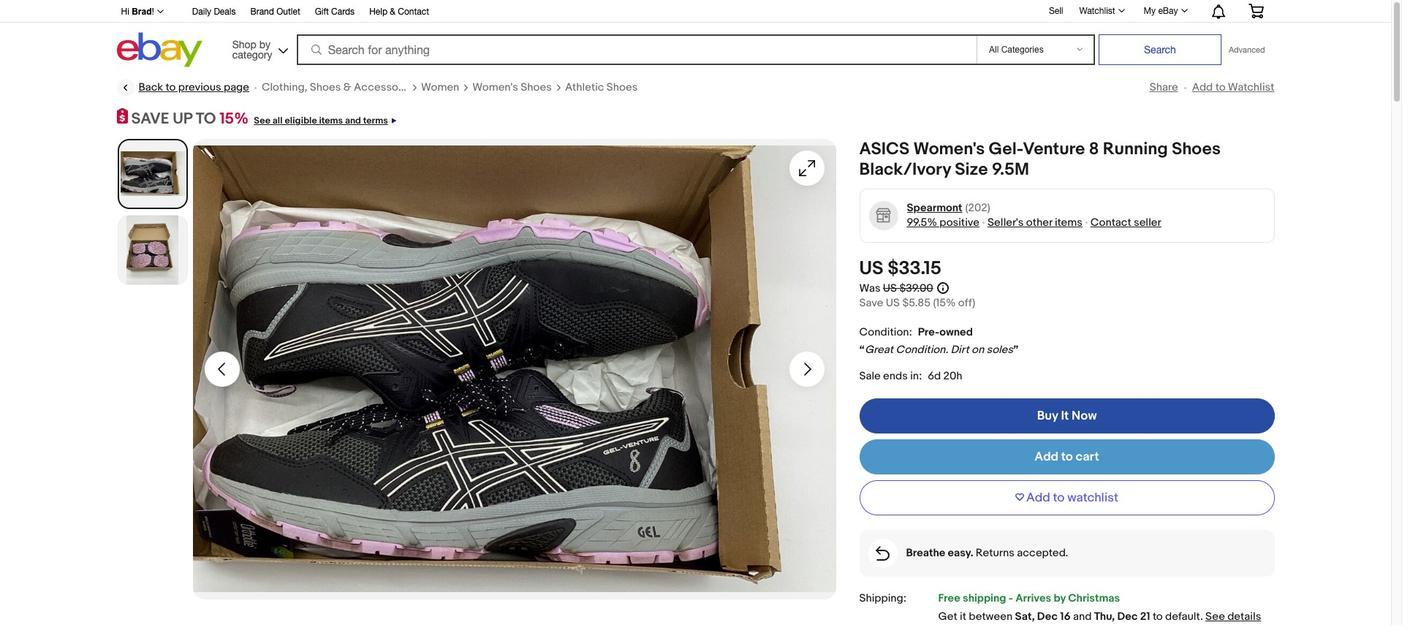 Task type: locate. For each thing, give the bounding box(es) containing it.
us down was us $39.00
[[886, 296, 900, 310]]

"
[[860, 343, 865, 357]]

all
[[273, 115, 283, 127]]

women's left gel-
[[914, 139, 985, 159]]

sale ends in: 6d 20h
[[860, 369, 963, 383]]

1 vertical spatial by
[[1054, 591, 1066, 605]]

with details__icon image
[[876, 546, 890, 561]]

clothing, shoes & accessories women
[[262, 80, 459, 94]]

watchlist down advanced at the right top
[[1228, 80, 1275, 94]]

it
[[960, 610, 967, 624]]

$39.00
[[900, 281, 934, 295]]

by up 16
[[1054, 591, 1066, 605]]

.
[[1201, 610, 1204, 624]]

to
[[166, 80, 176, 94], [1216, 80, 1226, 94], [1062, 449, 1073, 464], [1053, 490, 1065, 505], [1153, 610, 1163, 624]]

1 horizontal spatial by
[[1054, 591, 1066, 605]]

dec left the "21"
[[1118, 610, 1138, 624]]

women's shoes
[[473, 80, 552, 94]]

breathe easy. returns accepted.
[[906, 546, 1069, 560]]

shoes left athletic
[[521, 80, 552, 94]]

0 horizontal spatial dec
[[1038, 610, 1058, 624]]

now
[[1072, 408, 1097, 423]]

accepted.
[[1017, 546, 1069, 560]]

women's right women
[[473, 80, 518, 94]]

terms
[[363, 115, 388, 127]]

women's shoes link
[[473, 80, 552, 95]]

1 vertical spatial watchlist
[[1228, 80, 1275, 94]]

add left cart
[[1035, 449, 1059, 464]]

1 horizontal spatial women's
[[914, 139, 985, 159]]

0 horizontal spatial contact
[[398, 7, 429, 17]]

1 horizontal spatial contact
[[1091, 215, 1132, 229]]

gel-
[[989, 139, 1023, 159]]

-
[[1009, 591, 1013, 605]]

gift
[[315, 7, 329, 17]]

see left the all
[[254, 115, 271, 127]]

dec left 16
[[1038, 610, 1058, 624]]

add down add to cart
[[1027, 490, 1051, 505]]

watchlist inside "link"
[[1080, 6, 1116, 16]]

save up to 15%
[[131, 110, 249, 129]]

6d
[[928, 369, 941, 383]]

0 vertical spatial by
[[259, 38, 271, 50]]

and inside free shipping - arrives by christmas get it between sat, dec 16 and thu, dec 21 to default . see details
[[1074, 610, 1092, 624]]

black/ivory
[[860, 159, 951, 180]]

cards
[[331, 7, 355, 17]]

my
[[1144, 6, 1156, 16]]

contact right help in the top left of the page
[[398, 7, 429, 17]]

1 vertical spatial see
[[1206, 610, 1226, 624]]

contact left seller
[[1091, 215, 1132, 229]]

shoes for clothing,
[[310, 80, 341, 94]]

1 vertical spatial add
[[1035, 449, 1059, 464]]

1 horizontal spatial dec
[[1118, 610, 1138, 624]]

us right the 'was'
[[883, 281, 897, 295]]

venture
[[1023, 139, 1085, 159]]

to inside free shipping - arrives by christmas get it between sat, dec 16 and thu, dec 21 to default . see details
[[1153, 610, 1163, 624]]

thu,
[[1095, 610, 1115, 624]]

1 vertical spatial contact
[[1091, 215, 1132, 229]]

cart
[[1076, 449, 1100, 464]]

share button
[[1150, 80, 1179, 94]]

hi
[[121, 7, 129, 17]]

account navigation
[[113, 0, 1275, 23]]

page
[[224, 80, 249, 94]]

items right other
[[1055, 215, 1083, 229]]

contact inside "link"
[[398, 7, 429, 17]]

and left terms
[[345, 115, 361, 127]]

1 horizontal spatial see
[[1206, 610, 1226, 624]]

breathe
[[906, 546, 946, 560]]

see right .
[[1206, 610, 1226, 624]]

add for add to watchlist
[[1193, 80, 1213, 94]]

1 vertical spatial &
[[344, 80, 352, 94]]

great
[[865, 343, 894, 357]]

brad
[[132, 7, 152, 17]]

shoes right running
[[1172, 139, 1221, 159]]

1 horizontal spatial &
[[390, 7, 396, 17]]

ebay
[[1159, 6, 1178, 16]]

& left accessories
[[344, 80, 352, 94]]

0 vertical spatial contact
[[398, 7, 429, 17]]

0 horizontal spatial women's
[[473, 80, 518, 94]]

0 vertical spatial and
[[345, 115, 361, 127]]

to down advanced link
[[1216, 80, 1226, 94]]

2 vertical spatial us
[[886, 296, 900, 310]]

outlet
[[277, 7, 300, 17]]

returns
[[976, 546, 1015, 560]]

9.5m
[[992, 159, 1030, 180]]

& right help in the top left of the page
[[390, 7, 396, 17]]

athletic shoes link
[[565, 80, 638, 95]]

99.5% positive
[[907, 215, 980, 229]]

condition.
[[896, 343, 949, 357]]

contact seller link
[[1091, 215, 1162, 229]]

1 vertical spatial and
[[1074, 610, 1092, 624]]

None submit
[[1099, 34, 1222, 65]]

shoes for athletic
[[607, 80, 638, 94]]

to left 'watchlist'
[[1053, 490, 1065, 505]]

1 horizontal spatial items
[[1055, 215, 1083, 229]]

details
[[1228, 610, 1262, 624]]

add inside button
[[1027, 490, 1051, 505]]

deals
[[214, 7, 236, 17]]

0 horizontal spatial by
[[259, 38, 271, 50]]

daily deals link
[[192, 4, 236, 20]]

99.5%
[[907, 215, 937, 229]]

(202)
[[966, 201, 991, 215]]

see details link
[[1206, 610, 1262, 624]]

condition: pre-owned " great condition.  dirt on soles "
[[860, 325, 1019, 357]]

shop by category banner
[[113, 0, 1275, 71]]

previous
[[178, 80, 221, 94]]

by
[[259, 38, 271, 50], [1054, 591, 1066, 605]]

shoes right athletic
[[607, 80, 638, 94]]

add
[[1193, 80, 1213, 94], [1035, 449, 1059, 464], [1027, 490, 1051, 505]]

picture 2 of 2 image
[[118, 215, 187, 284]]

0 vertical spatial add
[[1193, 80, 1213, 94]]

back
[[139, 80, 163, 94]]

0 vertical spatial watchlist
[[1080, 6, 1116, 16]]

add for add to watchlist
[[1027, 490, 1051, 505]]

2 vertical spatial add
[[1027, 490, 1051, 505]]

add right the share
[[1193, 80, 1213, 94]]

daily
[[192, 7, 211, 17]]

seller
[[1134, 215, 1162, 229]]

shoes up see all eligible items and terms link
[[310, 80, 341, 94]]

to left cart
[[1062, 449, 1073, 464]]

buy it now link
[[860, 398, 1275, 433]]

contact seller
[[1091, 215, 1162, 229]]

1 vertical spatial us
[[883, 281, 897, 295]]

by right shop
[[259, 38, 271, 50]]

1 horizontal spatial and
[[1074, 610, 1092, 624]]

and right 16
[[1074, 610, 1092, 624]]

off)
[[959, 296, 976, 310]]

sell
[[1049, 6, 1064, 16]]

shoes
[[310, 80, 341, 94], [521, 80, 552, 94], [607, 80, 638, 94], [1172, 139, 1221, 159]]

0 horizontal spatial see
[[254, 115, 271, 127]]

1 vertical spatial women's
[[914, 139, 985, 159]]

0 horizontal spatial watchlist
[[1080, 6, 1116, 16]]

condition:
[[860, 325, 913, 339]]

save
[[860, 296, 884, 310]]

to for watchlist
[[1216, 80, 1226, 94]]

to right "back"
[[166, 80, 176, 94]]

to for cart
[[1062, 449, 1073, 464]]

athletic shoes
[[565, 80, 638, 94]]

0 vertical spatial &
[[390, 7, 396, 17]]

items right eligible
[[319, 115, 343, 127]]

category
[[232, 49, 272, 60]]

us up the 'was'
[[860, 257, 884, 280]]

on
[[972, 343, 984, 357]]

brand
[[250, 7, 274, 17]]

save
[[131, 110, 169, 129]]

0 horizontal spatial items
[[319, 115, 343, 127]]

spearmont image
[[869, 200, 899, 230]]

0 horizontal spatial &
[[344, 80, 352, 94]]

gift cards
[[315, 7, 355, 17]]

athletic
[[565, 80, 604, 94]]

easy.
[[948, 546, 974, 560]]

see all eligible items and terms link
[[249, 110, 396, 129]]

add to cart
[[1035, 449, 1100, 464]]

to right the "21"
[[1153, 610, 1163, 624]]

size
[[955, 159, 988, 180]]

was us $39.00
[[860, 281, 934, 295]]

watchlist right sell
[[1080, 6, 1116, 16]]

picture 1 of 2 image
[[119, 140, 186, 207]]

gift cards link
[[315, 4, 355, 20]]

!
[[152, 7, 154, 17]]

to inside button
[[1053, 490, 1065, 505]]

watchlist
[[1068, 490, 1119, 505]]



Task type: vqa. For each thing, say whether or not it's contained in the screenshot.
Black for All
no



Task type: describe. For each thing, give the bounding box(es) containing it.
buy it now
[[1037, 408, 1097, 423]]

in:
[[911, 369, 922, 383]]

share
[[1150, 80, 1179, 94]]

help
[[369, 7, 388, 17]]

& inside "link"
[[390, 7, 396, 17]]

help & contact
[[369, 7, 429, 17]]

pre-
[[918, 325, 940, 339]]

us $33.15
[[860, 257, 942, 280]]

spearmont (202)
[[907, 201, 991, 215]]

8
[[1089, 139, 1100, 159]]

sell link
[[1043, 6, 1070, 16]]

seller's other items
[[988, 215, 1083, 229]]

my ebay link
[[1136, 2, 1195, 20]]

between
[[969, 610, 1013, 624]]

seller's
[[988, 215, 1024, 229]]

seller's other items link
[[988, 215, 1083, 229]]

by inside free shipping - arrives by christmas get it between sat, dec 16 and thu, dec 21 to default . see details
[[1054, 591, 1066, 605]]

1 dec from the left
[[1038, 610, 1058, 624]]

add to watchlist button
[[860, 480, 1275, 515]]

asics
[[860, 139, 910, 159]]

us for was
[[883, 281, 897, 295]]

by inside shop by category
[[259, 38, 271, 50]]

christmas
[[1069, 591, 1120, 605]]

add for add to cart
[[1035, 449, 1059, 464]]

up
[[173, 110, 192, 129]]

shop
[[232, 38, 257, 50]]

21
[[1141, 610, 1151, 624]]

$33.15
[[888, 257, 942, 280]]

0 vertical spatial items
[[319, 115, 343, 127]]

advanced
[[1229, 45, 1266, 54]]

2 dec from the left
[[1118, 610, 1138, 624]]

running
[[1103, 139, 1168, 159]]

add to watchlist link
[[1193, 80, 1275, 94]]

to for watchlist
[[1053, 490, 1065, 505]]

my ebay
[[1144, 6, 1178, 16]]

0 vertical spatial us
[[860, 257, 884, 280]]

shoes for women's
[[521, 80, 552, 94]]

16
[[1061, 610, 1071, 624]]

buy
[[1037, 408, 1059, 423]]

shipping:
[[860, 591, 907, 605]]

none submit inside shop by category banner
[[1099, 34, 1222, 65]]

brand outlet
[[250, 7, 300, 17]]

1 vertical spatial items
[[1055, 215, 1083, 229]]

asics women's gel-venture 8 running shoes black/ivory size 9.5m - picture 1 of 2 image
[[193, 139, 836, 599]]

to for previous
[[166, 80, 176, 94]]

0 vertical spatial women's
[[473, 80, 518, 94]]

arrives
[[1016, 591, 1052, 605]]

(15%
[[933, 296, 956, 310]]

"
[[1014, 343, 1019, 357]]

it
[[1061, 408, 1069, 423]]

accessories
[[354, 80, 417, 94]]

help & contact link
[[369, 4, 429, 20]]

0 horizontal spatial and
[[345, 115, 361, 127]]

Search for anything text field
[[299, 36, 974, 64]]

default
[[1166, 610, 1201, 624]]

15%
[[219, 110, 249, 129]]

other
[[1027, 215, 1053, 229]]

get
[[939, 610, 958, 624]]

owned
[[940, 325, 973, 339]]

shoes inside asics women's gel-venture 8 running shoes black/ivory size 9.5m
[[1172, 139, 1221, 159]]

20h
[[944, 369, 963, 383]]

women link
[[421, 80, 459, 95]]

shipping
[[963, 591, 1007, 605]]

brand outlet link
[[250, 4, 300, 20]]

women
[[421, 80, 459, 94]]

us for save
[[886, 296, 900, 310]]

daily deals
[[192, 7, 236, 17]]

free shipping - arrives by christmas get it between sat, dec 16 and thu, dec 21 to default . see details
[[939, 591, 1262, 624]]

back to previous page
[[139, 80, 249, 94]]

1 horizontal spatial watchlist
[[1228, 80, 1275, 94]]

advanced link
[[1222, 35, 1273, 64]]

soles
[[987, 343, 1014, 357]]

asics women's gel-venture 8 running shoes black/ivory size 9.5m
[[860, 139, 1221, 180]]

your shopping cart image
[[1248, 4, 1265, 18]]

back to previous page link
[[117, 79, 249, 97]]

0 vertical spatial see
[[254, 115, 271, 127]]

watchlist link
[[1072, 2, 1132, 20]]

sale
[[860, 369, 881, 383]]

hi brad !
[[121, 7, 154, 17]]

sat,
[[1015, 610, 1035, 624]]

add to watchlist
[[1193, 80, 1275, 94]]

women's inside asics women's gel-venture 8 running shoes black/ivory size 9.5m
[[914, 139, 985, 159]]

ends
[[883, 369, 908, 383]]

eligible
[[285, 115, 317, 127]]

add to watchlist
[[1027, 490, 1119, 505]]

add to cart link
[[860, 439, 1275, 474]]

was
[[860, 281, 881, 295]]

to
[[196, 110, 216, 129]]

positive
[[940, 215, 980, 229]]

see inside free shipping - arrives by christmas get it between sat, dec 16 and thu, dec 21 to default . see details
[[1206, 610, 1226, 624]]



